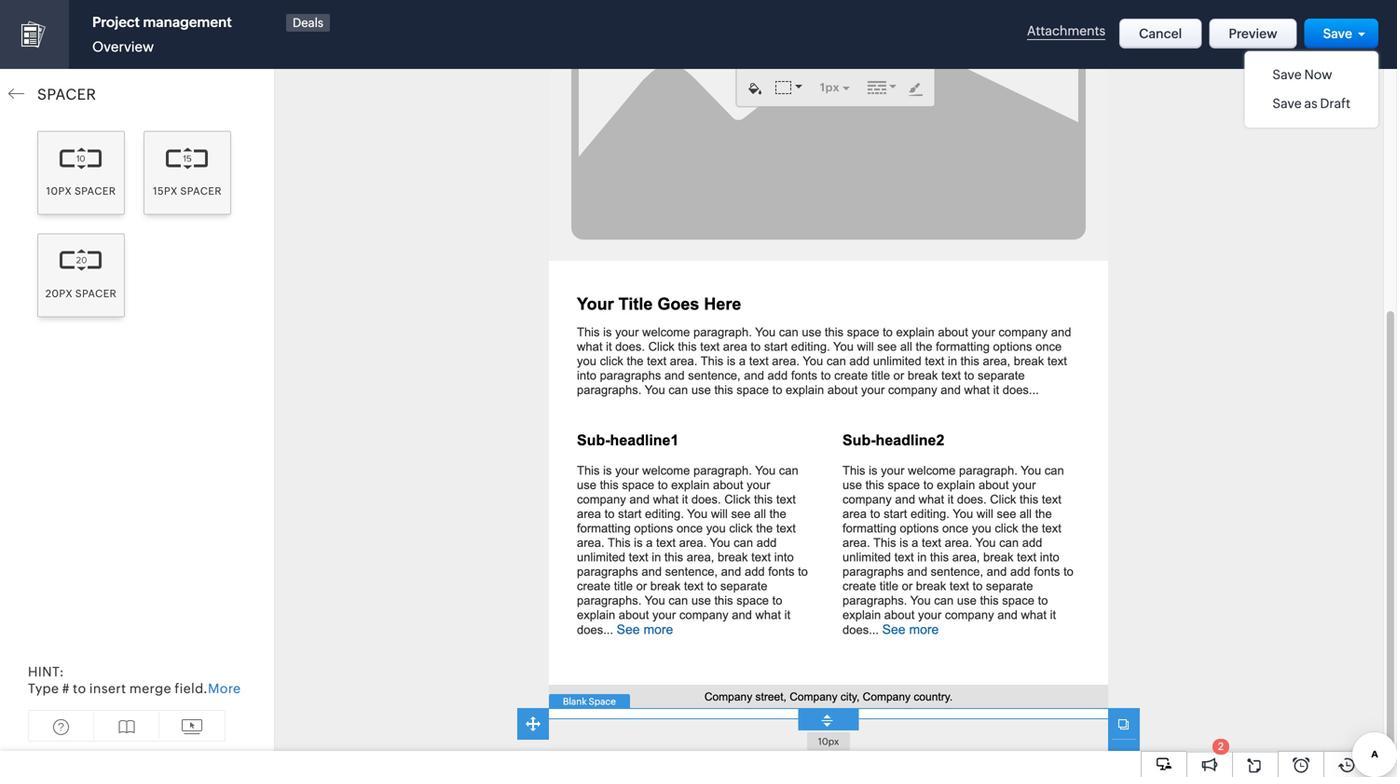 Task type: locate. For each thing, give the bounding box(es) containing it.
save up now
[[1324, 26, 1353, 41]]

overview
[[92, 39, 154, 55]]

as
[[1305, 96, 1318, 111]]

1 vertical spatial save
[[1273, 67, 1302, 82]]

Enter a template name text field
[[88, 14, 288, 33]]

save for save now
[[1273, 67, 1302, 82]]

save for save as draft
[[1273, 96, 1302, 111]]

save left 'as'
[[1273, 96, 1302, 111]]

save
[[1324, 26, 1353, 41], [1273, 67, 1302, 82], [1273, 96, 1302, 111]]

2 vertical spatial save
[[1273, 96, 1302, 111]]

save now
[[1273, 67, 1333, 82]]

None button
[[1120, 19, 1202, 48], [1210, 19, 1297, 48], [1120, 19, 1202, 48], [1210, 19, 1297, 48]]

save left now
[[1273, 67, 1302, 82]]

draft
[[1321, 96, 1351, 111]]

deals
[[293, 16, 324, 30]]

save for save
[[1324, 26, 1353, 41]]

attachments
[[1027, 23, 1106, 38]]

0 vertical spatial save
[[1324, 26, 1353, 41]]

save as draft
[[1273, 96, 1351, 111]]



Task type: vqa. For each thing, say whether or not it's contained in the screenshot.
Overview
yes



Task type: describe. For each thing, give the bounding box(es) containing it.
now
[[1305, 67, 1333, 82]]

2
[[1218, 741, 1224, 753]]



